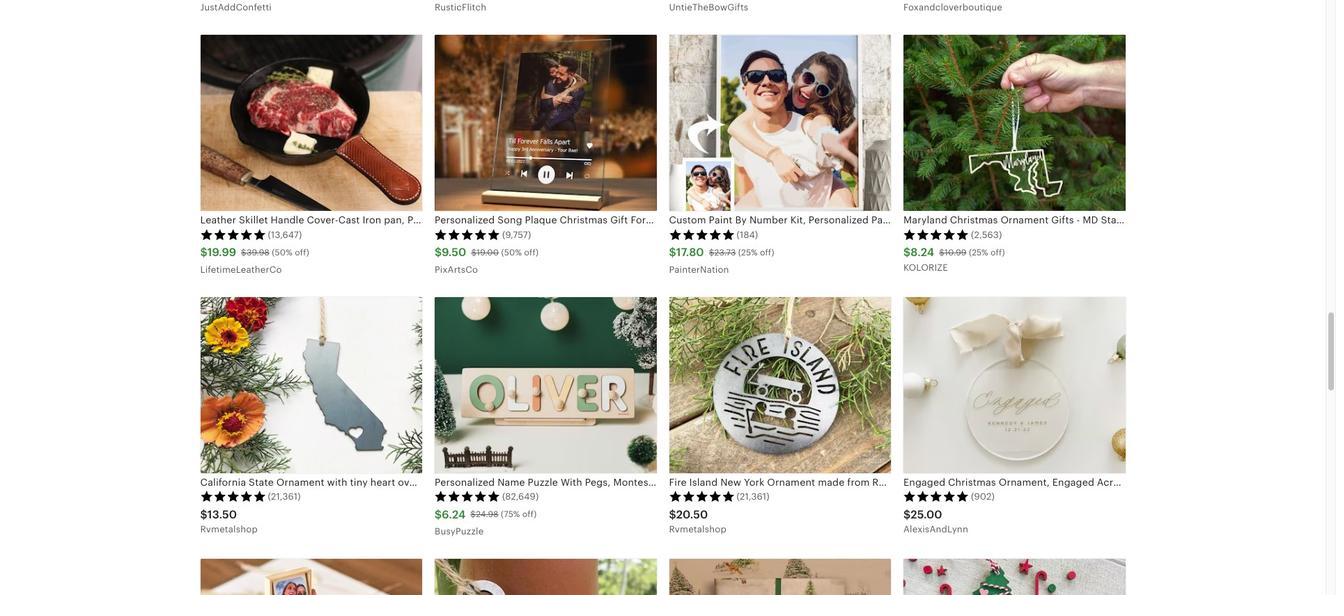Task type: locate. For each thing, give the bounding box(es) containing it.
(25% inside $ 8.24 $ 10.99 (25% off) kolorize
[[969, 248, 988, 258]]

pixartsco
[[435, 265, 478, 275]]

long distance best friend gifts, gift box for best friend, personalized female friend gift, best friend christmas gift, thank you friend image
[[200, 559, 422, 596]]

(25% for 17.80
[[738, 248, 758, 258]]

$ 8.24 $ 10.99 (25% off) kolorize
[[904, 246, 1005, 273]]

off) right (75%
[[522, 510, 537, 520]]

off) for 19.99
[[295, 248, 309, 258]]

19.00
[[477, 248, 499, 258]]

$
[[200, 246, 207, 259], [435, 246, 442, 259], [669, 246, 676, 259], [904, 246, 911, 259], [241, 248, 247, 258], [471, 248, 477, 258], [709, 248, 714, 258], [939, 248, 945, 258], [200, 508, 207, 521], [435, 508, 442, 521], [669, 508, 676, 521], [904, 508, 911, 521], [470, 510, 476, 520]]

off) inside $ 19.99 $ 39.98 (50% off) lifetimeleatherco
[[295, 248, 309, 258]]

5 out of 5 stars image up 6.24
[[435, 491, 500, 502]]

maryland
[[904, 215, 947, 226]]

5 out of 5 stars image up 25.00
[[904, 491, 969, 502]]

(184)
[[737, 230, 758, 240]]

kolorize
[[904, 263, 948, 273]]

personalized name puzzle with pegs, montessori toys, baby gift,  first christmas, wooden toys, baby shower gift for kids, wood name puzzle image
[[435, 297, 657, 473]]

5 out of 5 stars image for 25.00
[[904, 491, 969, 502]]

off) for 8.24
[[991, 248, 1005, 258]]

off) down (2,563)
[[991, 248, 1005, 258]]

1 horizontal spatial (50%
[[501, 248, 522, 258]]

0 horizontal spatial rvmetalshop
[[200, 525, 258, 535]]

(50% down (9,757)
[[501, 248, 522, 258]]

california state ornament with tiny heart over los angeles christmas ornament sustainable gift holiday gift housewarming gift stocking image
[[200, 297, 422, 473]]

1 horizontal spatial (25%
[[969, 248, 988, 258]]

off) for 9.50
[[524, 248, 539, 258]]

23.73
[[714, 248, 736, 258]]

justaddconfetti link
[[200, 0, 422, 19]]

off)
[[295, 248, 309, 258], [524, 248, 539, 258], [760, 248, 774, 258], [991, 248, 1005, 258], [522, 510, 537, 520]]

rvmetalshop
[[200, 525, 258, 535], [669, 525, 726, 535]]

5 out of 5 stars image for 13.50
[[200, 491, 266, 502]]

25.00
[[911, 508, 942, 521]]

24.98
[[476, 510, 499, 520]]

foxandcloverboutique link
[[904, 0, 1125, 19]]

(50% inside $ 19.99 $ 39.98 (50% off) lifetimeleatherco
[[272, 248, 293, 258]]

(21,361)
[[268, 492, 301, 502], [737, 492, 770, 502]]

$ inside $ 13.50 rvmetalshop
[[200, 508, 207, 521]]

5 out of 5 stars image up 9.50
[[435, 229, 500, 240]]

off) down (9,757)
[[524, 248, 539, 258]]

5 out of 5 stars image for 20.50
[[669, 491, 735, 502]]

2 (25% from the left
[[969, 248, 988, 258]]

(50% inside the $ 9.50 $ 19.00 (50% off) pixartsco
[[501, 248, 522, 258]]

5 out of 5 stars image
[[200, 229, 266, 240], [435, 229, 500, 240], [669, 229, 735, 240], [904, 229, 969, 240], [200, 491, 266, 502], [435, 491, 500, 502], [669, 491, 735, 502], [904, 491, 969, 502]]

rvmetalshop down 13.50
[[200, 525, 258, 535]]

(75%
[[501, 510, 520, 520]]

(50%
[[272, 248, 293, 258], [501, 248, 522, 258]]

5 out of 5 stars image up 13.50
[[200, 491, 266, 502]]

1 horizontal spatial (21,361)
[[737, 492, 770, 502]]

0 horizontal spatial (21,361)
[[268, 492, 301, 502]]

off) down "(13,647)"
[[295, 248, 309, 258]]

2 (21,361) from the left
[[737, 492, 770, 502]]

rvmetalshop for 13.50
[[200, 525, 258, 535]]

8.24
[[911, 246, 934, 259]]

5 out of 5 stars image up 17.80
[[669, 229, 735, 240]]

1 (25% from the left
[[738, 248, 758, 258]]

gifts
[[1051, 215, 1074, 226]]

17.80
[[676, 246, 704, 259]]

5 out of 5 stars image for 8.24
[[904, 229, 969, 240]]

off) right 23.73
[[760, 248, 774, 258]]

10.99
[[945, 248, 967, 258]]

(25% inside $ 17.80 $ 23.73 (25% off) painternation
[[738, 248, 758, 258]]

off) for 17.80
[[760, 248, 774, 258]]

2 rvmetalshop from the left
[[669, 525, 726, 535]]

$ 20.50 rvmetalshop
[[669, 508, 726, 535]]

0 horizontal spatial (25%
[[738, 248, 758, 258]]

2 (50% from the left
[[501, 248, 522, 258]]

off) inside $ 6.24 $ 24.98 (75% off) busypuzzle
[[522, 510, 537, 520]]

christmas tree decorating ornament craft - individually wrapped for stocking stuffers or bundled for group crafts image
[[904, 559, 1125, 596]]

1 horizontal spatial rvmetalshop
[[669, 525, 726, 535]]

(50% for 9.50
[[501, 248, 522, 258]]

rvmetalshop down 20.50
[[669, 525, 726, 535]]

1 rvmetalshop from the left
[[200, 525, 258, 535]]

md
[[1083, 215, 1098, 226]]

justaddconfetti
[[200, 2, 272, 13]]

$ 13.50 rvmetalshop
[[200, 508, 258, 535]]

(2,563)
[[971, 230, 1002, 240]]

5 out of 5 stars image up 20.50
[[669, 491, 735, 502]]

off) inside the $ 9.50 $ 19.00 (50% off) pixartsco
[[524, 248, 539, 258]]

$ 9.50 $ 19.00 (50% off) pixartsco
[[435, 246, 539, 275]]

0 horizontal spatial (50%
[[272, 248, 293, 258]]

off) inside $ 17.80 $ 23.73 (25% off) painternation
[[760, 248, 774, 258]]

20.50
[[676, 508, 708, 521]]

1 (50% from the left
[[272, 248, 293, 258]]

(25%
[[738, 248, 758, 258], [969, 248, 988, 258]]

lifetimeleatherco
[[200, 265, 282, 275]]

-
[[1077, 215, 1080, 226]]

5 out of 5 stars image down maryland
[[904, 229, 969, 240]]

(25% down (2,563)
[[969, 248, 988, 258]]

(25% down (184)
[[738, 248, 758, 258]]

(50% down "(13,647)"
[[272, 248, 293, 258]]

1 (21,361) from the left
[[268, 492, 301, 502]]

off) inside $ 8.24 $ 10.99 (25% off) kolorize
[[991, 248, 1005, 258]]

5 out of 5 stars image up 19.99
[[200, 229, 266, 240]]

winter fox & rabbit eco christmas gift wrapping papers | nature watercolor animal in snowfield recycled paper holiday gift wraps image
[[669, 559, 891, 596]]



Task type: describe. For each thing, give the bounding box(es) containing it.
ornament
[[1001, 215, 1049, 226]]

rusticflitch link
[[435, 0, 657, 19]]

(9,757)
[[502, 230, 531, 240]]

$ 25.00 alexisandlynn
[[904, 508, 968, 535]]

13.50
[[207, 508, 237, 521]]

$ inside $ 20.50 rvmetalshop
[[669, 508, 676, 521]]

5 out of 5 stars image for 9.50
[[435, 229, 500, 240]]

busypuzzle
[[435, 527, 484, 537]]

(50% for 19.99
[[272, 248, 293, 258]]

9.50
[[442, 246, 466, 259]]

19.99
[[207, 246, 236, 259]]

painternation
[[669, 265, 729, 275]]

(82,649)
[[502, 492, 539, 502]]

alexisandlynn
[[904, 525, 968, 535]]

5 out of 5 stars image for 17.80
[[669, 229, 735, 240]]

personalized song plaque christmas gift for him, anniversary gift for boyfriend, acrylic music plaque, gift for her, custom album cover art image
[[435, 35, 657, 211]]

(21,361) for 13.50
[[268, 492, 301, 502]]

5 out of 5 stars image for 6.24
[[435, 491, 500, 502]]

5 out of 5 stars image for 19.99
[[200, 229, 266, 240]]

(25% for 8.24
[[969, 248, 988, 258]]

state
[[1101, 215, 1126, 226]]

travel
[[1173, 215, 1201, 226]]

(902)
[[971, 492, 995, 502]]

$ 17.80 $ 23.73 (25% off) painternation
[[669, 246, 774, 275]]

(13,647)
[[268, 230, 302, 240]]

souvenir
[[1204, 215, 1246, 226]]

custom paint by number kit, personalized paint from photo, custom portrait, paint your photo, 24 colors, wall decor, christmas gift image
[[669, 35, 891, 211]]

christmas
[[950, 215, 998, 226]]

off) for 6.24
[[522, 510, 537, 520]]

$ 6.24 $ 24.98 (75% off) busypuzzle
[[435, 508, 537, 537]]

$ inside $ 25.00 alexisandlynn
[[904, 508, 911, 521]]

39.98
[[247, 248, 270, 258]]

fire island new york ornament made from raw steel anniversary gift christmas tree decoration summer adventure rustic heirloom gift host gift image
[[669, 297, 891, 473]]

untiethebowgifts link
[[669, 0, 891, 19]]

(21,361) for 20.50
[[737, 492, 770, 502]]

vacation
[[1129, 215, 1170, 226]]

$ 19.99 $ 39.98 (50% off) lifetimeleatherco
[[200, 246, 309, 275]]

6.24
[[442, 508, 466, 521]]

foxandcloverboutique
[[904, 2, 1002, 13]]

maryland christmas ornament gifts - md state vacation travel souvenir
[[904, 215, 1246, 226]]

rusticflitch
[[435, 2, 486, 13]]

engaged christmas ornament, engaged acrylic ornament, we're engaged christmas ornament, she said yes christmas ornament, engagement gift image
[[904, 297, 1125, 473]]

maryland christmas ornament gifts - md state vacation travel souvenir image
[[904, 35, 1125, 211]]

untiethebowgifts
[[669, 2, 748, 13]]

rvmetalshop for 20.50
[[669, 525, 726, 535]]

anchor ornament made from raw sustainable recycled steel christmas tree holiday gift rustic sea ocean boat stocking stuffer lake life cabin image
[[435, 559, 657, 596]]

leather skillet handle cover-cast iron pan, personalized skillet socks, leather handle cover, gift for dad, christmas gift, handle potholder image
[[200, 35, 422, 211]]



Task type: vqa. For each thing, say whether or not it's contained in the screenshot.
foxandcloverboutique link
yes



